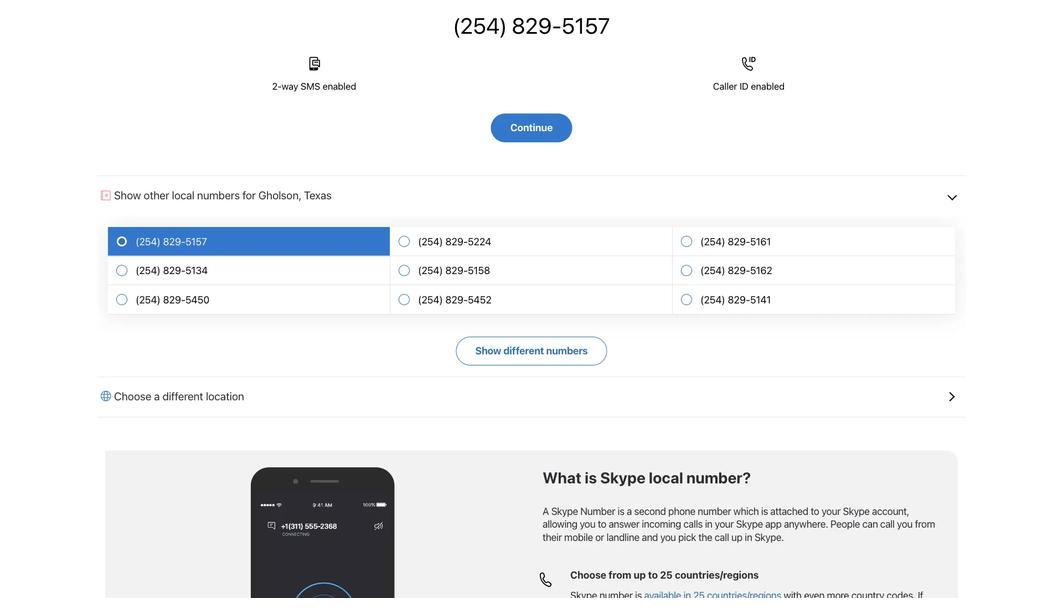 Task type: vqa. For each thing, say whether or not it's contained in the screenshot.
'with'
no



Task type: describe. For each thing, give the bounding box(es) containing it.
skype up allowing
[[551, 505, 578, 517]]

829- for (254) 829-5224 "radio"
[[446, 235, 468, 247]]

0 horizontal spatial call
[[715, 531, 729, 543]]

(254) 829-5162 radio
[[673, 256, 955, 285]]

choose for choose from up to 25 countries/regions
[[571, 569, 607, 581]]

0 horizontal spatial is
[[585, 469, 597, 487]]

calls
[[684, 518, 703, 530]]

skype down the which
[[736, 518, 763, 530]]

5162
[[751, 265, 773, 276]]

1 enabled from the left
[[323, 80, 356, 91]]

choose for choose a different location
[[114, 389, 151, 402]]

can
[[863, 518, 878, 530]]

25
[[660, 569, 673, 581]]

caller
[[713, 80, 738, 91]]

(254) 829-5134 radio
[[108, 256, 391, 285]]

829- for the (254) 829-5157 radio
[[163, 235, 186, 247]]

anywhere.
[[784, 518, 828, 530]]

5452
[[468, 294, 492, 306]]

attached
[[771, 505, 809, 517]]

show for show other local numbers for gholson, texas
[[114, 188, 141, 202]]

(254) 829-5450
[[136, 294, 210, 306]]

id
[[740, 80, 749, 91]]

allowing
[[543, 518, 578, 530]]

2 5 4 8 2 9 5 1 4 1 element
[[701, 294, 771, 306]]

(254) 829-5452 radio
[[391, 285, 673, 315]]

1 horizontal spatial your
[[822, 505, 841, 517]]

1 vertical spatial to
[[598, 518, 607, 530]]

show different numbers button
[[456, 337, 607, 365]]

2 5 4 8 2 9 5 1 6 1 element
[[701, 235, 771, 247]]

1 horizontal spatial in
[[745, 531, 753, 543]]

(254) for (254) 829-5161 radio
[[701, 235, 726, 247]]

829- for (254) 829-5452 option
[[446, 294, 468, 306]]

choose a different location button
[[97, 377, 967, 417]]

2-
[[272, 80, 282, 91]]

(254) 829-5224
[[418, 235, 491, 247]]

a
[[543, 505, 549, 517]]

5450
[[186, 294, 210, 306]]

(254) 829-5157 radio
[[108, 227, 391, 256]]

5161
[[751, 235, 771, 247]]

1 vertical spatial your
[[715, 518, 734, 530]]

way
[[282, 80, 298, 91]]

1 horizontal spatial is
[[618, 505, 625, 517]]

pick
[[679, 531, 696, 543]]

(254) for (254) 829-5224 "radio"
[[418, 235, 443, 247]]

(254) 829-5452
[[418, 294, 492, 306]]

1 vertical spatial up
[[634, 569, 646, 581]]

2 5 4 8 2 9 5 2 2 4 element
[[418, 235, 491, 247]]

(254) for (254) 829-5158 option
[[418, 265, 443, 276]]

skype.
[[755, 531, 784, 543]]

1 horizontal spatial to
[[648, 569, 658, 581]]

(254) 829-5141
[[701, 294, 771, 306]]

a inside a skype number is a second phone number which is attached to your skype account, allowing you to answer incoming calls in your skype app anywhere. people can call you from their mobile or landline and you pick the call up in skype.
[[627, 505, 632, 517]]

(254) 829-5141 radio
[[673, 285, 955, 315]]

0 horizontal spatial you
[[580, 518, 596, 530]]

829- for (254) 829-5161 radio
[[728, 235, 751, 247]]

show different numbers
[[475, 344, 588, 356]]

5224
[[468, 235, 491, 247]]

number
[[581, 505, 616, 517]]

829- for (254) 829-5141 radio
[[728, 294, 751, 306]]

collapse-suggested-numbers option group
[[108, 227, 956, 315]]

for
[[243, 188, 256, 202]]

2 horizontal spatial to
[[811, 505, 820, 517]]

other
[[144, 188, 169, 202]]

a skype number is a second phone number which is attached to your skype account, allowing you to answer incoming calls in your skype app anywhere. people can call you from their mobile or landline and you pick the call up in skype.
[[543, 505, 935, 543]]

from inside a skype number is a second phone number which is attached to your skype account, allowing you to answer incoming calls in your skype app anywhere. people can call you from their mobile or landline and you pick the call up in skype.
[[915, 518, 935, 530]]

829- for (254) 829-5158 option
[[446, 265, 468, 276]]

(254) for (254) 829-5141 radio
[[701, 294, 726, 306]]

their
[[543, 531, 562, 543]]

2 enabled from the left
[[751, 80, 785, 91]]

people
[[831, 518, 860, 530]]

location
[[206, 389, 244, 402]]

(254) 829-5161 radio
[[673, 227, 955, 256]]

what is skype local number?
[[543, 469, 751, 487]]

choose from up to 25 countries/regions
[[571, 569, 759, 581]]

landline
[[607, 531, 640, 543]]



Task type: locate. For each thing, give the bounding box(es) containing it.
0 horizontal spatial local
[[172, 188, 195, 202]]

1 vertical spatial in
[[745, 531, 753, 543]]

1 vertical spatial call
[[715, 531, 729, 543]]

(254) 829-5158 radio
[[391, 256, 673, 285]]

a inside dropdown button
[[154, 389, 160, 402]]

(254) 829-5158
[[418, 265, 490, 276]]

2 horizontal spatial is
[[761, 505, 768, 517]]

1 horizontal spatial numbers
[[546, 344, 588, 356]]

1 horizontal spatial a
[[627, 505, 632, 517]]

(254) 829-5161
[[701, 235, 771, 247]]

1 vertical spatial different
[[163, 389, 203, 402]]

5158
[[468, 265, 490, 276]]

show for show different numbers
[[475, 344, 501, 356]]

you up mobile
[[580, 518, 596, 530]]

up left 25
[[634, 569, 646, 581]]

call down account,
[[881, 518, 895, 530]]

5141
[[751, 294, 771, 306]]

0 horizontal spatial from
[[609, 569, 632, 581]]

skype up people
[[843, 505, 870, 517]]

is right what
[[585, 469, 597, 487]]

(254)
[[453, 12, 507, 39], [136, 235, 161, 247], [418, 235, 443, 247], [701, 235, 726, 247], [136, 265, 161, 276], [418, 265, 443, 276], [701, 265, 726, 276], [136, 294, 161, 306], [418, 294, 443, 306], [701, 294, 726, 306]]

0 horizontal spatial enabled
[[323, 80, 356, 91]]

up
[[732, 531, 743, 543], [634, 569, 646, 581]]

2 5 4 8 2 9 5 4 5 0 element
[[136, 294, 210, 306]]

0 horizontal spatial (254) 829-5157
[[136, 235, 207, 247]]

0 horizontal spatial up
[[634, 569, 646, 581]]

you
[[580, 518, 596, 530], [897, 518, 913, 530], [661, 531, 676, 543]]

829- for the (254) 829-5162 radio
[[728, 265, 751, 276]]

0 vertical spatial numbers
[[197, 188, 240, 202]]

1 horizontal spatial 5157
[[562, 12, 610, 39]]

1 horizontal spatial up
[[732, 531, 743, 543]]

1 horizontal spatial call
[[881, 518, 895, 530]]

1 vertical spatial numbers
[[546, 344, 588, 356]]

show
[[114, 188, 141, 202], [475, 344, 501, 356]]

0 horizontal spatial to
[[598, 518, 607, 530]]

numbers
[[197, 188, 240, 202], [546, 344, 588, 356]]

in up "the"
[[705, 518, 713, 530]]

0 vertical spatial (254) 829-5157
[[453, 12, 610, 39]]

0 horizontal spatial different
[[163, 389, 203, 402]]

(254) inside 2 5 4 8 2 9 5 2 2 4 element
[[418, 235, 443, 247]]

mobile
[[564, 531, 593, 543]]

your down number
[[715, 518, 734, 530]]

(254) inside 2 5 4 8 2 9 5 1 5 7 element
[[136, 235, 161, 247]]

number?
[[687, 469, 751, 487]]

is up 'app'
[[761, 505, 768, 517]]

show inside button
[[475, 344, 501, 356]]

local
[[172, 188, 195, 202], [649, 469, 683, 487]]

2 5 4 8 2 9 5 1 5 8 element
[[418, 265, 490, 277]]

different inside button
[[504, 344, 544, 356]]

0 vertical spatial call
[[881, 518, 895, 530]]

1 vertical spatial a
[[627, 505, 632, 517]]

1 vertical spatial local
[[649, 469, 683, 487]]

(254) inside 2 5 4 8 2 9 5 4 5 0 element
[[136, 294, 161, 306]]

2 5 4 8 2 9 5 1 5 7 element
[[136, 235, 207, 247]]

829- inside the 2 5 4 8 2 9 5 1 6 2 element
[[728, 265, 751, 276]]

1 horizontal spatial you
[[661, 531, 676, 543]]

829-
[[512, 12, 562, 39], [163, 235, 186, 247], [446, 235, 468, 247], [728, 235, 751, 247], [163, 265, 186, 276], [446, 265, 468, 276], [728, 265, 751, 276], [163, 294, 186, 306], [446, 294, 468, 306], [728, 294, 751, 306]]

2 horizontal spatial you
[[897, 518, 913, 530]]

0 vertical spatial to
[[811, 505, 820, 517]]

enabled
[[323, 80, 356, 91], [751, 80, 785, 91]]

(254) 829-5157
[[453, 12, 610, 39], [136, 235, 207, 247]]

(254) inside 2 5 4 8 2 9 5 1 3 4 element
[[136, 265, 161, 276]]

call right "the"
[[715, 531, 729, 543]]

app
[[766, 518, 782, 530]]

2-way sms enabled
[[272, 80, 356, 91]]

in
[[705, 518, 713, 530], [745, 531, 753, 543]]

skype
[[600, 469, 646, 487], [551, 505, 578, 517], [843, 505, 870, 517], [736, 518, 763, 530]]

different inside dropdown button
[[163, 389, 203, 402]]

sms
[[301, 80, 320, 91]]

phone
[[669, 505, 696, 517]]

0 vertical spatial 5157
[[562, 12, 610, 39]]

second
[[634, 505, 666, 517]]

0 horizontal spatial a
[[154, 389, 160, 402]]

call
[[881, 518, 895, 530], [715, 531, 729, 543]]

and
[[642, 531, 658, 543]]

1 horizontal spatial show
[[475, 344, 501, 356]]

829- inside 2 5 4 8 2 9 5 1 5 8 element
[[446, 265, 468, 276]]

0 horizontal spatial your
[[715, 518, 734, 530]]

(254) inside the 2 5 4 8 2 9 5 1 6 2 element
[[701, 265, 726, 276]]

to
[[811, 505, 820, 517], [598, 518, 607, 530], [648, 569, 658, 581]]

show left other
[[114, 188, 141, 202]]

0 vertical spatial different
[[504, 344, 544, 356]]

a
[[154, 389, 160, 402], [627, 505, 632, 517]]

numbers inside dropdown button
[[197, 188, 240, 202]]

your up people
[[822, 505, 841, 517]]

5157
[[562, 12, 610, 39], [186, 235, 207, 247]]

to up "or" at the right of the page
[[598, 518, 607, 530]]

0 horizontal spatial 5157
[[186, 235, 207, 247]]

(254) inside 2 5 4 8 2 9 5 4 5 2 element
[[418, 294, 443, 306]]

choose a different location
[[114, 389, 244, 402]]

0 vertical spatial choose
[[114, 389, 151, 402]]

(254) 829-5450 radio
[[108, 285, 391, 315]]

829- for (254) 829-5134 option
[[163, 265, 186, 276]]

(254) 829-5134
[[136, 265, 208, 276]]

0 horizontal spatial in
[[705, 518, 713, 530]]

show down "5452"
[[475, 344, 501, 356]]

1 horizontal spatial choose
[[571, 569, 607, 581]]

0 horizontal spatial choose
[[114, 389, 151, 402]]

local up phone
[[649, 469, 683, 487]]

(254) inside the 2 5 4 8 2 9 5 1 6 1 element
[[701, 235, 726, 247]]

in left 'skype.'
[[745, 531, 753, 543]]

up inside a skype number is a second phone number which is attached to your skype account, allowing you to answer incoming calls in your skype app anywhere. people can call you from their mobile or landline and you pick the call up in skype.
[[732, 531, 743, 543]]

different left location
[[163, 389, 203, 402]]

is
[[585, 469, 597, 487], [618, 505, 625, 517], [761, 505, 768, 517]]

1 vertical spatial choose
[[571, 569, 607, 581]]

to up anywhere.
[[811, 505, 820, 517]]

to left 25
[[648, 569, 658, 581]]

829- inside 2 5 4 8 2 9 5 1 5 7 element
[[163, 235, 186, 247]]

1 horizontal spatial different
[[504, 344, 544, 356]]

2 5 4 8 2 9 5 1 3 4 element
[[136, 265, 208, 277]]

what
[[543, 469, 582, 487]]

5157 inside 2 5 4 8 2 9 5 1 5 7 element
[[186, 235, 207, 247]]

enabled right the sms
[[323, 80, 356, 91]]

829- inside 2 5 4 8 2 9 5 4 5 2 element
[[446, 294, 468, 306]]

(254) for (254) 829-5450 option
[[136, 294, 161, 306]]

0 vertical spatial local
[[172, 188, 195, 202]]

0 vertical spatial in
[[705, 518, 713, 530]]

829- inside 2 5 4 8 2 9 5 1 4 1 element
[[728, 294, 751, 306]]

which
[[734, 505, 759, 517]]

number
[[698, 505, 731, 517]]

(254) for the (254) 829-5157 radio
[[136, 235, 161, 247]]

0 horizontal spatial numbers
[[197, 188, 240, 202]]

0 vertical spatial show
[[114, 188, 141, 202]]

(254) inside 2 5 4 8 2 9 5 1 5 8 element
[[418, 265, 443, 276]]

0 vertical spatial a
[[154, 389, 160, 402]]

1 vertical spatial from
[[609, 569, 632, 581]]

2 vertical spatial to
[[648, 569, 658, 581]]

829- for (254) 829-5450 option
[[163, 294, 186, 306]]

countries/regions
[[675, 569, 759, 581]]

answer
[[609, 518, 640, 530]]

0 vertical spatial from
[[915, 518, 935, 530]]

different up choose a different location dropdown button
[[504, 344, 544, 356]]

0 horizontal spatial show
[[114, 188, 141, 202]]

incoming
[[642, 518, 681, 530]]

up down the which
[[732, 531, 743, 543]]

1 vertical spatial show
[[475, 344, 501, 356]]

from
[[915, 518, 935, 530], [609, 569, 632, 581]]

829- inside 2 5 4 8 2 9 5 1 3 4 element
[[163, 265, 186, 276]]

1 horizontal spatial local
[[649, 469, 683, 487]]

caller id enabled
[[713, 80, 785, 91]]

0 vertical spatial your
[[822, 505, 841, 517]]

you down account,
[[897, 518, 913, 530]]

numbers inside button
[[546, 344, 588, 356]]

gholson,
[[259, 188, 301, 202]]

(254) for (254) 829-5452 option
[[418, 294, 443, 306]]

(254) for the (254) 829-5162 radio
[[701, 265, 726, 276]]

or
[[596, 531, 604, 543]]

different
[[504, 344, 544, 356], [163, 389, 203, 402]]

your
[[822, 505, 841, 517], [715, 518, 734, 530]]

is up answer
[[618, 505, 625, 517]]

from right "can"
[[915, 518, 935, 530]]

show other local numbers for gholson, texas button
[[97, 176, 967, 216]]

2 5 4 8 2 9 5 4 5 2 element
[[418, 294, 492, 306]]

you down incoming
[[661, 531, 676, 543]]

local inside dropdown button
[[172, 188, 195, 202]]

(254) 829-5224 radio
[[391, 227, 673, 256]]

(254) for (254) 829-5134 option
[[136, 265, 161, 276]]

from down landline
[[609, 569, 632, 581]]

1 horizontal spatial (254) 829-5157
[[453, 12, 610, 39]]

continue button
[[491, 114, 572, 142]]

829- inside 2 5 4 8 2 9 5 4 5 0 element
[[163, 294, 186, 306]]

(254) inside 2 5 4 8 2 9 5 1 4 1 element
[[701, 294, 726, 306]]

1 horizontal spatial enabled
[[751, 80, 785, 91]]

(254) 829-5157 inside radio
[[136, 235, 207, 247]]

show inside dropdown button
[[114, 188, 141, 202]]

texas
[[304, 188, 332, 202]]

the
[[699, 531, 713, 543]]

1 horizontal spatial from
[[915, 518, 935, 530]]

829- inside the 2 5 4 8 2 9 5 1 6 1 element
[[728, 235, 751, 247]]

show other local numbers for gholson, texas
[[114, 188, 332, 202]]

choose inside dropdown button
[[114, 389, 151, 402]]

local right other
[[172, 188, 195, 202]]

account,
[[872, 505, 910, 517]]

2 5 4 8 2 9 5 1 6 2 element
[[701, 265, 773, 277]]

1 vertical spatial 5157
[[186, 235, 207, 247]]

5134
[[186, 265, 208, 276]]

0 vertical spatial up
[[732, 531, 743, 543]]

1 vertical spatial (254) 829-5157
[[136, 235, 207, 247]]

continue
[[511, 121, 553, 133]]

skype up number
[[600, 469, 646, 487]]

enabled right id at the top of the page
[[751, 80, 785, 91]]

829- inside 2 5 4 8 2 9 5 2 2 4 element
[[446, 235, 468, 247]]

choose
[[114, 389, 151, 402], [571, 569, 607, 581]]

(254) 829-5162
[[701, 265, 773, 276]]



